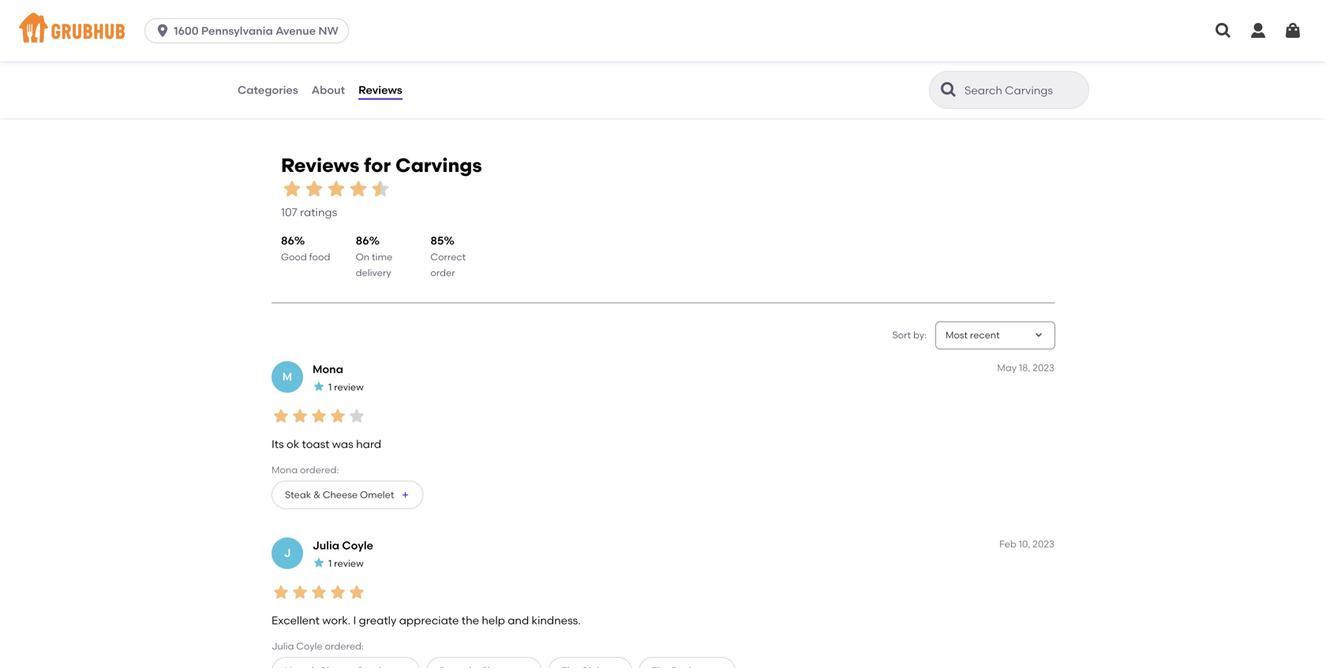 Task type: locate. For each thing, give the bounding box(es) containing it.
2 1 review from the top
[[328, 558, 364, 569]]

86 for 86 good food
[[281, 234, 294, 247]]

1 vertical spatial mona
[[272, 465, 298, 476]]

2 min from the left
[[572, 54, 589, 65]]

85 correct order
[[430, 234, 466, 279]]

0 horizontal spatial ratings
[[300, 206, 337, 219]]

review for julia coyle
[[334, 558, 364, 569]]

1 horizontal spatial 86
[[356, 234, 369, 247]]

1 review
[[328, 382, 364, 393], [328, 558, 364, 569]]

1 review from the top
[[334, 382, 364, 393]]

1600
[[174, 24, 199, 37]]

86 inside 86 good food
[[281, 234, 294, 247]]

86 up good
[[281, 234, 294, 247]]

$0 down 15–30 at left
[[260, 68, 270, 79]]

ratings right 62
[[1029, 71, 1066, 84]]

delivery down 15–30 at left
[[273, 68, 308, 79]]

about button
[[311, 62, 346, 118]]

cheese
[[323, 489, 358, 501]]

delivery inside 25–40 min $0 delivery
[[555, 68, 590, 79]]

2 horizontal spatial min
[[854, 54, 871, 65]]

mona down its
[[272, 465, 298, 476]]

1 horizontal spatial julia
[[313, 539, 339, 552]]

svg image inside 1600 pennsylvania avenue nw button
[[155, 23, 171, 39]]

reviews up 107 ratings
[[281, 154, 359, 177]]

i
[[353, 614, 356, 627]]

most recent
[[946, 330, 1000, 341]]

review up was
[[334, 382, 364, 393]]

0 vertical spatial 2023
[[1033, 362, 1055, 374]]

0 vertical spatial ordered:
[[300, 465, 339, 476]]

1 86 from the left
[[281, 234, 294, 247]]

0 vertical spatial coyle
[[342, 539, 373, 552]]

2 2023 from the top
[[1033, 539, 1055, 550]]

correct
[[430, 251, 466, 263]]

0 horizontal spatial julia
[[272, 641, 294, 652]]

18,
[[1019, 362, 1030, 374]]

1 horizontal spatial ratings
[[1029, 71, 1066, 84]]

appreciate
[[399, 614, 459, 627]]

mona right m
[[313, 363, 343, 376]]

review for mona
[[334, 382, 364, 393]]

review
[[334, 382, 364, 393], [334, 558, 364, 569]]

2 86 from the left
[[356, 234, 369, 247]]

0 horizontal spatial min
[[288, 54, 305, 65]]

1 horizontal spatial mona
[[313, 363, 343, 376]]

min inside 25–40 min $0 delivery
[[572, 54, 589, 65]]

3 min from the left
[[854, 54, 871, 65]]

min inside 20–35 min $0.49 delivery
[[854, 54, 871, 65]]

delivery inside 15–30 min $0 delivery
[[273, 68, 308, 79]]

reviews for reviews
[[358, 83, 402, 97]]

1 down julia coyle
[[328, 558, 332, 569]]

min down american
[[288, 54, 305, 65]]

mona
[[313, 363, 343, 376], [272, 465, 298, 476]]

ratings right '107'
[[300, 206, 337, 219]]

and
[[508, 614, 529, 627]]

m
[[282, 370, 292, 384]]

coyle down "steak & cheese omelet" button
[[342, 539, 373, 552]]

julia right j
[[313, 539, 339, 552]]

1 horizontal spatial coyle
[[342, 539, 373, 552]]

min
[[288, 54, 305, 65], [572, 54, 589, 65], [854, 54, 871, 65]]

main navigation navigation
[[0, 0, 1326, 62]]

kindness.
[[532, 614, 581, 627]]

1 vertical spatial review
[[334, 558, 364, 569]]

reviews inside "button"
[[358, 83, 402, 97]]

1 min from the left
[[288, 54, 305, 65]]

0 horizontal spatial coyle
[[296, 641, 323, 652]]

1 horizontal spatial min
[[572, 54, 589, 65]]

&
[[313, 489, 320, 501]]

$0 inside 15–30 min $0 delivery
[[260, 68, 270, 79]]

delivery down time
[[356, 267, 391, 279]]

sort
[[892, 330, 911, 341]]

0 vertical spatial 1
[[328, 382, 332, 393]]

reviews
[[358, 83, 402, 97], [281, 154, 359, 177]]

62
[[1014, 71, 1026, 84]]

86
[[281, 234, 294, 247], [356, 234, 369, 247]]

10,
[[1019, 539, 1030, 550]]

$0 inside 25–40 min $0 delivery
[[542, 68, 552, 79]]

$0
[[260, 68, 270, 79], [542, 68, 552, 79]]

1 right m
[[328, 382, 332, 393]]

steak & cheese omelet button
[[272, 481, 423, 509]]

delivery inside the 86 on time delivery
[[356, 267, 391, 279]]

omelet
[[360, 489, 394, 501]]

min for 25–40
[[572, 54, 589, 65]]

2023 right "10,"
[[1033, 539, 1055, 550]]

2 1 from the top
[[328, 558, 332, 569]]

recent
[[970, 330, 1000, 341]]

by:
[[913, 330, 927, 341]]

coyle
[[342, 539, 373, 552], [296, 641, 323, 652]]

1 vertical spatial julia
[[272, 641, 294, 652]]

0 horizontal spatial 86
[[281, 234, 294, 247]]

0 vertical spatial 1 review
[[328, 382, 364, 393]]

steak & cheese omelet
[[285, 489, 394, 501]]

may
[[997, 362, 1017, 374]]

julia for julia coyle
[[313, 539, 339, 552]]

0 vertical spatial julia
[[313, 539, 339, 552]]

coyle for julia coyle
[[342, 539, 373, 552]]

julia
[[313, 539, 339, 552], [272, 641, 294, 652]]

min right 25–40
[[572, 54, 589, 65]]

may 18, 2023
[[997, 362, 1055, 374]]

order
[[430, 267, 455, 279]]

ordered: up &
[[300, 465, 339, 476]]

2 review from the top
[[334, 558, 364, 569]]

1
[[328, 382, 332, 393], [328, 558, 332, 569]]

1 vertical spatial coyle
[[296, 641, 323, 652]]

1 horizontal spatial $0
[[542, 68, 552, 79]]

2023 right "18,"
[[1033, 362, 1055, 374]]

delivery down 25–40
[[555, 68, 590, 79]]

107
[[281, 206, 297, 219]]

sort by:
[[892, 330, 927, 341]]

0 vertical spatial reviews
[[358, 83, 402, 97]]

delivery right $0.49
[[850, 68, 885, 79]]

julia for julia coyle ordered:
[[272, 641, 294, 652]]

0 vertical spatial review
[[334, 382, 364, 393]]

delivery inside 20–35 min $0.49 delivery
[[850, 68, 885, 79]]

caret down icon image
[[1032, 329, 1045, 342]]

0 horizontal spatial $0
[[260, 68, 270, 79]]

2023
[[1033, 362, 1055, 374], [1033, 539, 1055, 550]]

j
[[284, 547, 291, 560]]

0 vertical spatial mona
[[313, 363, 343, 376]]

25–40
[[542, 54, 569, 65]]

85
[[430, 234, 444, 247]]

1 $0 from the left
[[260, 68, 270, 79]]

american
[[282, 34, 327, 45]]

hard
[[356, 438, 381, 451]]

pennsylvania
[[201, 24, 273, 37]]

julia down excellent at the bottom left of page
[[272, 641, 294, 652]]

1600 pennsylvania avenue nw button
[[145, 18, 355, 43]]

0 horizontal spatial mona
[[272, 465, 298, 476]]

svg image
[[1214, 21, 1233, 40], [1249, 21, 1268, 40], [1283, 21, 1302, 40], [155, 23, 171, 39]]

for
[[364, 154, 391, 177]]

2 $0 from the left
[[542, 68, 552, 79]]

min inside 15–30 min $0 delivery
[[288, 54, 305, 65]]

$0 down 25–40
[[542, 68, 552, 79]]

1 review down julia coyle
[[328, 558, 364, 569]]

1 vertical spatial ordered:
[[325, 641, 364, 652]]

$0 for 15–30 min $0 delivery
[[260, 68, 270, 79]]

ratings
[[1029, 71, 1066, 84], [300, 206, 337, 219]]

1 review up was
[[328, 382, 364, 393]]

1 1 review from the top
[[328, 382, 364, 393]]

86 up on
[[356, 234, 369, 247]]

mcdonald's link
[[260, 12, 502, 30]]

ok
[[287, 438, 299, 451]]

ordered: down work.
[[325, 641, 364, 652]]

$0.49
[[824, 68, 847, 79]]

delivery
[[273, 68, 308, 79], [555, 68, 590, 79], [850, 68, 885, 79], [356, 267, 391, 279]]

carvings
[[395, 154, 482, 177]]

mcdonald's
[[260, 13, 334, 29]]

review down julia coyle
[[334, 558, 364, 569]]

1 vertical spatial 2023
[[1033, 539, 1055, 550]]

$0 for 25–40 min $0 delivery
[[542, 68, 552, 79]]

coyle down excellent at the bottom left of page
[[296, 641, 323, 652]]

1 vertical spatial reviews
[[281, 154, 359, 177]]

1 1 from the top
[[328, 382, 332, 393]]

feb
[[999, 539, 1016, 550]]

min for 20–35
[[854, 54, 871, 65]]

1 vertical spatial 1 review
[[328, 558, 364, 569]]

ordered:
[[300, 465, 339, 476], [325, 641, 364, 652]]

search icon image
[[939, 81, 958, 99]]

min right 20–35
[[854, 54, 871, 65]]

0 vertical spatial ratings
[[1029, 71, 1066, 84]]

star icon image
[[439, 53, 452, 66], [452, 53, 464, 66], [464, 53, 477, 66], [477, 53, 490, 66], [490, 53, 502, 66], [490, 53, 502, 66], [721, 53, 734, 66], [734, 53, 746, 66], [746, 53, 759, 66], [759, 53, 772, 66], [759, 53, 772, 66], [772, 53, 784, 66], [1003, 53, 1016, 66], [1016, 53, 1029, 66], [1029, 53, 1041, 66], [1041, 53, 1054, 66], [1054, 53, 1066, 66], [1054, 53, 1066, 66], [281, 178, 303, 200], [303, 178, 325, 200], [325, 178, 347, 200], [347, 178, 369, 200], [369, 178, 392, 200], [369, 178, 392, 200], [313, 381, 325, 393], [272, 407, 290, 426], [290, 407, 309, 426], [309, 407, 328, 426], [328, 407, 347, 426], [347, 407, 366, 426], [313, 557, 325, 570], [272, 583, 290, 602], [290, 583, 309, 602], [309, 583, 328, 602], [328, 583, 347, 602], [347, 583, 366, 602]]

86 inside the 86 on time delivery
[[356, 234, 369, 247]]

1 vertical spatial 1
[[328, 558, 332, 569]]

ratings for 107 ratings
[[300, 206, 337, 219]]

reviews right about on the left top of the page
[[358, 83, 402, 97]]

1 2023 from the top
[[1033, 362, 1055, 374]]

1 vertical spatial ratings
[[300, 206, 337, 219]]



Task type: vqa. For each thing, say whether or not it's contained in the screenshot.
second $0 from the right
yes



Task type: describe. For each thing, give the bounding box(es) containing it.
julia coyle ordered:
[[272, 641, 364, 652]]

1 review for julia coyle
[[328, 558, 364, 569]]

reviews for reviews for carvings
[[281, 154, 359, 177]]

mona for mona
[[313, 363, 343, 376]]

toast
[[302, 438, 330, 451]]

delivery for 25–40
[[555, 68, 590, 79]]

86 on time delivery
[[356, 234, 392, 279]]

excellent
[[272, 614, 320, 627]]

steak
[[285, 489, 311, 501]]

15–30 min $0 delivery
[[260, 54, 308, 79]]

categories button
[[237, 62, 299, 118]]

15–30
[[260, 54, 285, 65]]

was
[[332, 438, 353, 451]]

mona for mona ordered:
[[272, 465, 298, 476]]

excellent work. i greatly appreciate the help and kindness.
[[272, 614, 581, 627]]

the
[[462, 614, 479, 627]]

1 for julia coyle
[[328, 558, 332, 569]]

20–35 min $0.49 delivery
[[824, 54, 885, 79]]

its ok toast was hard
[[272, 438, 381, 451]]

86 for 86 on time delivery
[[356, 234, 369, 247]]

its
[[272, 438, 284, 451]]

reviews button
[[358, 62, 403, 118]]

work.
[[322, 614, 351, 627]]

about
[[312, 83, 345, 97]]

Search Carvings search field
[[963, 83, 1084, 98]]

delivery for 15–30
[[273, 68, 308, 79]]

1600 pennsylvania avenue nw
[[174, 24, 339, 37]]

categories
[[238, 83, 298, 97]]

julia coyle
[[313, 539, 373, 552]]

107 ratings
[[281, 206, 337, 219]]

62 ratings
[[1014, 71, 1066, 84]]

food
[[309, 251, 330, 263]]

2023 for its ok toast was hard
[[1033, 362, 1055, 374]]

avenue
[[276, 24, 316, 37]]

plus icon image
[[401, 490, 410, 500]]

nw
[[318, 24, 339, 37]]

20–35
[[824, 54, 851, 65]]

25–40 min $0 delivery
[[542, 54, 590, 79]]

help
[[482, 614, 505, 627]]

delivery for 86
[[356, 267, 391, 279]]

good
[[281, 251, 307, 263]]

greatly
[[359, 614, 397, 627]]

most
[[946, 330, 968, 341]]

1 for mona
[[328, 382, 332, 393]]

feb 10, 2023
[[999, 539, 1055, 550]]

ratings for 62 ratings
[[1029, 71, 1066, 84]]

delivery for 20–35
[[850, 68, 885, 79]]

time
[[372, 251, 392, 263]]

min for 15–30
[[288, 54, 305, 65]]

reviews for carvings
[[281, 154, 482, 177]]

on
[[356, 251, 370, 263]]

2023 for excellent work. i greatly appreciate the help and kindness.
[[1033, 539, 1055, 550]]

mona ordered:
[[272, 465, 339, 476]]

subscription pass image
[[260, 34, 276, 46]]

coyle for julia coyle ordered:
[[296, 641, 323, 652]]

86 good food
[[281, 234, 330, 263]]

1 review for mona
[[328, 382, 364, 393]]

Sort by: field
[[946, 329, 1000, 342]]



